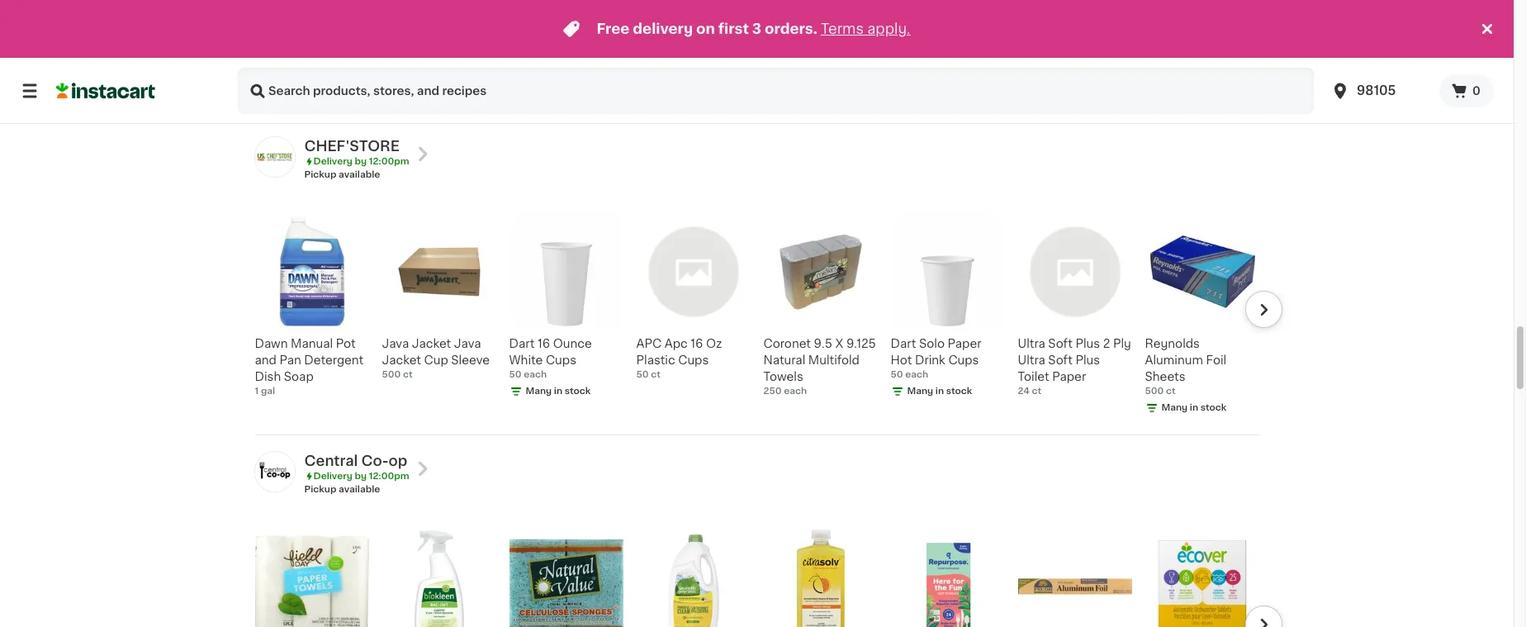 Task type: vqa. For each thing, say whether or not it's contained in the screenshot.


Task type: locate. For each thing, give the bounding box(es) containing it.
tissue, inside seventh generation bath tissue, extra soft & strong, 2-ply
[[637, 56, 677, 67]]

2 1 from the top
[[255, 386, 259, 395]]

paper
[[334, 23, 368, 34], [891, 56, 925, 67], [948, 338, 982, 349], [1053, 371, 1087, 382]]

2 50 from the left
[[637, 370, 649, 379]]

stock down "dart 16 ounce white cups 50 each"
[[565, 386, 591, 395]]

1 12 from the left
[[891, 72, 901, 81]]

1 vertical spatial jacket
[[382, 354, 421, 366]]

0 horizontal spatial value
[[300, 23, 331, 34]]

0 horizontal spatial and
[[255, 354, 277, 366]]

2 value from the left
[[1191, 23, 1222, 34]]

ply down "bathroom"
[[1146, 72, 1164, 84]]

1 vertical spatial 100
[[764, 55, 781, 64]]

2-
[[681, 72, 693, 84]]

many in stock for dart solo paper hot drink cups
[[908, 386, 973, 395]]

many in stock down the reynolds aluminum foil sheets 500 ct
[[1162, 403, 1227, 412]]

16 inside "dart 16 ounce white cups 50 each"
[[538, 338, 550, 349]]

1 delivery from the top
[[314, 157, 353, 166]]

12 left tissue
[[891, 72, 901, 81]]

pickup for central co-op
[[304, 485, 337, 494]]

item carousel region for chef'store
[[232, 208, 1283, 428]]

cups down apc
[[679, 354, 709, 366]]

1 horizontal spatial seventh
[[891, 23, 939, 34]]

1 item carousel region from the top
[[232, 208, 1283, 428]]

seventh left on
[[637, 23, 684, 34]]

dart 16 ounce white cups 50 each
[[509, 338, 592, 379]]

2 horizontal spatial 2
[[1236, 56, 1243, 67]]

cups for apc
[[679, 354, 709, 366]]

dart inside dart solo paper hot drink cups 50 each
[[891, 338, 917, 349]]

manual
[[291, 338, 333, 349]]

many down drink
[[908, 386, 934, 395]]

2 right quilted,
[[349, 39, 357, 51]]

1
[[255, 72, 259, 81], [255, 386, 259, 395]]

pickup available
[[304, 170, 380, 179], [304, 485, 380, 494]]

seventh
[[637, 23, 684, 34], [891, 23, 939, 34]]

1 vertical spatial available
[[339, 485, 380, 494]]

foil
[[1207, 354, 1227, 366]]

1 seventh from the left
[[637, 23, 684, 34]]

seventh generation bath tissue, extra soft & strong, 2-ply
[[637, 23, 750, 84]]

1 pickup from the top
[[304, 170, 337, 179]]

2 inside ultra soft plus 2 ply ultra soft plus toilet paper 24 ct
[[1104, 338, 1111, 349]]

50 down hot
[[891, 370, 904, 379]]

100 down brush
[[764, 39, 785, 51]]

generation down delivery
[[637, 39, 702, 51]]

1 horizontal spatial tissue,
[[1206, 39, 1246, 51]]

by down chef'store
[[355, 157, 367, 166]]

1 horizontal spatial natural
[[764, 354, 806, 366]]

0 vertical spatial toilet
[[959, 39, 991, 51]]

dart inside "dart 16 ounce white cups 50 each"
[[509, 338, 535, 349]]

1 left 'gal'
[[255, 386, 259, 395]]

2 inside natural value bathroom tissue, soft and plush, 2 ply
[[1236, 56, 1243, 67]]

dart up hot
[[891, 338, 917, 349]]

delivery down chef'store
[[314, 157, 353, 166]]

each inside coronet 9.5 x 9.125 natural multifold towels 250 each
[[784, 386, 807, 395]]

12:00pm for central co-op
[[369, 471, 410, 481]]

many down white
[[526, 386, 552, 395]]

natural up towels,
[[255, 23, 297, 34]]

tissue, for value
[[1206, 39, 1246, 51]]

and inside dawn manual pot and pan detergent dish soap 1 gal
[[255, 354, 277, 366]]

ct inside the brush for tea 100 count 100 ct
[[783, 55, 793, 64]]

2 dart from the left
[[891, 338, 917, 349]]

0 vertical spatial pickup available
[[304, 170, 380, 179]]

2 plus from the top
[[1076, 354, 1101, 366]]

cups
[[546, 354, 577, 366], [679, 354, 709, 366], [949, 354, 980, 366]]

each down towels,
[[261, 72, 284, 81]]

cups right drink
[[949, 354, 980, 366]]

delivery
[[314, 157, 353, 166], [314, 471, 353, 481]]

50 inside the apc apc 16 oz plastic cups 50 ct
[[637, 370, 649, 379]]

3 cups from the left
[[949, 354, 980, 366]]

cups down ounce
[[546, 354, 577, 366]]

value up quilted,
[[300, 23, 331, 34]]

dart for dart solo paper hot drink cups
[[891, 338, 917, 349]]

12 for natural value bathroom tissue, soft and plush, 2 ply
[[1146, 72, 1155, 81]]

24
[[1018, 386, 1030, 395]]

many down the ziploc
[[526, 55, 552, 64]]

generation inside the seventh generation toilet paper recycled bath tissue
[[891, 39, 956, 51]]

12 each
[[1146, 72, 1181, 81]]

generation
[[637, 39, 702, 51], [891, 39, 956, 51]]

tissue, for generation
[[637, 56, 677, 67]]

and
[[1173, 56, 1195, 67], [255, 354, 277, 366]]

2 vertical spatial 2
[[1104, 338, 1111, 349]]

12:00pm down op
[[369, 471, 410, 481]]

1 horizontal spatial 12
[[1146, 72, 1155, 81]]

stock for dart solo paper hot drink cups
[[947, 386, 973, 395]]

jacket
[[412, 338, 451, 349], [382, 354, 421, 366]]

1 vertical spatial and
[[255, 354, 277, 366]]

bath inside the seventh generation toilet paper recycled bath tissue
[[891, 72, 918, 84]]

tissue
[[921, 72, 959, 84]]

1 horizontal spatial toilet
[[1018, 371, 1050, 382]]

delivery by 12:00pm down the central co-op
[[314, 471, 410, 481]]

bath inside seventh generation bath tissue, extra soft & strong, 2-ply
[[705, 39, 732, 51]]

stock down foil on the bottom of the page
[[1201, 403, 1227, 412]]

java right pot
[[382, 338, 409, 349]]

delivery for central co-op
[[314, 471, 353, 481]]

1 horizontal spatial bath
[[891, 72, 918, 84]]

limited time offer region
[[0, 0, 1478, 58]]

1 down towels,
[[255, 72, 259, 81]]

0 horizontal spatial generation
[[637, 39, 702, 51]]

available down chef'store
[[339, 170, 380, 179]]

pickup available down chef'store
[[304, 170, 380, 179]]

1 vertical spatial by
[[355, 471, 367, 481]]

item carousel region for central co-op
[[232, 523, 1283, 627]]

500
[[382, 370, 401, 379], [1146, 386, 1165, 395]]

jacket left cup
[[382, 354, 421, 366]]

1 ultra from the top
[[1018, 338, 1046, 349]]

0 horizontal spatial 2
[[349, 39, 357, 51]]

by for chef'store
[[355, 157, 367, 166]]

0 vertical spatial bath
[[705, 39, 732, 51]]

ply down towels,
[[255, 56, 273, 67]]

delivery down central
[[314, 471, 353, 481]]

ct inside the reynolds aluminum foil sheets 500 ct
[[1167, 386, 1176, 395]]

ft
[[1045, 55, 1053, 64]]

2 java from the left
[[454, 338, 481, 349]]

in for dart 16 ounce white cups
[[554, 386, 563, 395]]

many
[[526, 55, 552, 64], [1035, 72, 1061, 81], [526, 386, 552, 395], [908, 386, 934, 395], [1162, 403, 1188, 412]]

1 vertical spatial item carousel region
[[232, 523, 1283, 627]]

ply left reynolds in the right bottom of the page
[[1114, 338, 1132, 349]]

2 delivery by 12:00pm from the top
[[314, 471, 410, 481]]

250
[[764, 386, 782, 395]]

bath
[[705, 39, 732, 51], [891, 72, 918, 84]]

1 vertical spatial bath
[[891, 72, 918, 84]]

2 seventh from the left
[[891, 23, 939, 34]]

16
[[538, 338, 550, 349], [691, 338, 704, 349]]

natural inside natural value paper towels, quilted, 2 ply 1 each
[[255, 23, 297, 34]]

0 horizontal spatial 16
[[538, 338, 550, 349]]

central
[[304, 454, 358, 467]]

generation for tissue,
[[637, 39, 702, 51]]

2 cups from the left
[[679, 354, 709, 366]]

item carousel region containing dawn manual pot and pan detergent dish soap
[[232, 208, 1283, 428]]

0 vertical spatial 12:00pm
[[369, 157, 410, 166]]

0 vertical spatial pickup
[[304, 170, 337, 179]]

1 16 from the left
[[538, 338, 550, 349]]

chef'store image
[[255, 137, 295, 176]]

12:00pm
[[369, 157, 410, 166], [369, 471, 410, 481]]

pickup available down central
[[304, 485, 380, 494]]

dart solo paper hot drink cups 50 each
[[891, 338, 982, 379]]

2 item carousel region from the top
[[232, 523, 1283, 627]]

bath down on
[[705, 39, 732, 51]]

2 16 from the left
[[691, 338, 704, 349]]

0 horizontal spatial toilet
[[959, 39, 991, 51]]

1 horizontal spatial java
[[454, 338, 481, 349]]

by down the central co-op
[[355, 471, 367, 481]]

1 horizontal spatial 50
[[637, 370, 649, 379]]

50
[[509, 370, 522, 379], [637, 370, 649, 379], [891, 370, 904, 379]]

toilet
[[959, 39, 991, 51], [1018, 371, 1050, 382]]

item carousel region
[[232, 208, 1283, 428], [232, 523, 1283, 627]]

soap
[[284, 371, 314, 382]]

0 vertical spatial plus
[[1076, 338, 1101, 349]]

2 inside natural value paper towels, quilted, 2 ply 1 each
[[349, 39, 357, 51]]

0 vertical spatial ultra
[[1018, 338, 1046, 349]]

cup
[[424, 354, 448, 366]]

1 vertical spatial 500
[[1146, 386, 1165, 395]]

1 available from the top
[[339, 170, 380, 179]]

cups inside the apc apc 16 oz plastic cups 50 ct
[[679, 354, 709, 366]]

reynolds
[[1146, 338, 1201, 349]]

500 inside java jacket java jacket cup sleeve 500 ct
[[382, 370, 401, 379]]

available
[[339, 170, 380, 179], [339, 485, 380, 494]]

tissue, inside natural value bathroom tissue, soft and plush, 2 ply
[[1206, 39, 1246, 51]]

instacart logo image
[[56, 81, 155, 101]]

and down "bathroom"
[[1173, 56, 1195, 67]]

2 by from the top
[[355, 471, 367, 481]]

1 horizontal spatial and
[[1173, 56, 1195, 67]]

1 dart from the left
[[509, 338, 535, 349]]

2 pickup available from the top
[[304, 485, 380, 494]]

value inside natural value paper towels, quilted, 2 ply 1 each
[[300, 23, 331, 34]]

1 vertical spatial toilet
[[1018, 371, 1050, 382]]

0 vertical spatial delivery by 12:00pm
[[314, 157, 410, 166]]

stock
[[565, 55, 591, 64], [1074, 72, 1100, 81], [565, 386, 591, 395], [947, 386, 973, 395], [1201, 403, 1227, 412]]

0 vertical spatial tissue,
[[1206, 39, 1246, 51]]

1 vertical spatial 12:00pm
[[369, 471, 410, 481]]

2 available from the top
[[339, 485, 380, 494]]

soft
[[713, 56, 737, 67], [1146, 56, 1170, 67], [1049, 338, 1073, 349], [1049, 354, 1073, 366]]

1 inside dawn manual pot and pan detergent dish soap 1 gal
[[255, 386, 259, 395]]

ply down extra
[[693, 72, 711, 84]]

stock down dart solo paper hot drink cups 50 each
[[947, 386, 973, 395]]

1 vertical spatial delivery
[[314, 471, 353, 481]]

many in stock down drink
[[908, 386, 973, 395]]

2 horizontal spatial natural
[[1146, 23, 1188, 34]]

many in stock down ft
[[1035, 72, 1100, 81]]

1 cups from the left
[[546, 354, 577, 366]]

freezer
[[548, 23, 591, 34]]

1 by from the top
[[355, 157, 367, 166]]

2 delivery from the top
[[314, 471, 353, 481]]

toilet up 24
[[1018, 371, 1050, 382]]

many down the sheets
[[1162, 403, 1188, 412]]

0 vertical spatial 100
[[764, 39, 785, 51]]

tissue,
[[1206, 39, 1246, 51], [637, 56, 677, 67]]

java up sleeve
[[454, 338, 481, 349]]

bathroom
[[1146, 39, 1203, 51]]

jacket up cup
[[412, 338, 451, 349]]

1 12:00pm from the top
[[369, 157, 410, 166]]

1 vertical spatial 1
[[255, 386, 259, 395]]

toilet up recycled
[[959, 39, 991, 51]]

1 delivery by 12:00pm from the top
[[314, 157, 410, 166]]

tissue, up "plush,"
[[1206, 39, 1246, 51]]

0 horizontal spatial tissue,
[[637, 56, 677, 67]]

available for central co-op
[[339, 485, 380, 494]]

1 vertical spatial delivery by 12:00pm
[[314, 471, 410, 481]]

soft inside seventh generation bath tissue, extra soft & strong, 2-ply
[[713, 56, 737, 67]]

2 horizontal spatial 50
[[891, 370, 904, 379]]

2 left reynolds in the right bottom of the page
[[1104, 338, 1111, 349]]

available down the central co-op
[[339, 485, 380, 494]]

delivery
[[633, 22, 693, 36]]

value
[[300, 23, 331, 34], [1191, 23, 1222, 34]]

natural inside natural value bathroom tissue, soft and plush, 2 ply
[[1146, 23, 1188, 34]]

500 inside the reynolds aluminum foil sheets 500 ct
[[1146, 386, 1165, 395]]

1 horizontal spatial 500
[[1146, 386, 1165, 395]]

each
[[261, 72, 284, 81], [645, 72, 668, 81], [1157, 72, 1181, 81], [524, 370, 547, 379], [906, 370, 929, 379], [784, 386, 807, 395]]

0 horizontal spatial seventh
[[637, 23, 684, 34]]

bath left tissue
[[891, 72, 918, 84]]

0 horizontal spatial 500
[[382, 370, 401, 379]]

dart up white
[[509, 338, 535, 349]]

paper inside dart solo paper hot drink cups 50 each
[[948, 338, 982, 349]]

ct inside ultra soft plus 2 ply ultra soft plus toilet paper 24 ct
[[1032, 386, 1042, 395]]

solo
[[920, 338, 945, 349]]

2 pickup from the top
[[304, 485, 337, 494]]

pickup down chef'store
[[304, 170, 337, 179]]

many in stock for ziploc freezer bags
[[526, 55, 591, 64]]

2 12:00pm from the top
[[369, 471, 410, 481]]

16 up white
[[538, 338, 550, 349]]

in for reynolds aluminum foil sheets
[[1191, 403, 1199, 412]]

1 vertical spatial pickup available
[[304, 485, 380, 494]]

generation inside seventh generation bath tissue, extra soft & strong, 2-ply
[[637, 39, 702, 51]]

ziploc freezer bags
[[509, 23, 623, 34]]

1 horizontal spatial 16
[[691, 338, 704, 349]]

1 inside natural value paper towels, quilted, 2 ply 1 each
[[255, 72, 259, 81]]

ply
[[255, 56, 273, 67], [693, 72, 711, 84], [1146, 72, 1164, 84], [1114, 338, 1132, 349]]

seventh generation toilet paper recycled bath tissue
[[891, 23, 991, 84]]

100 right &
[[764, 55, 781, 64]]

terms
[[821, 22, 864, 36]]

50 for apc
[[637, 370, 649, 379]]

paper inside natural value paper towels, quilted, 2 ply 1 each
[[334, 23, 368, 34]]

0 vertical spatial 500
[[382, 370, 401, 379]]

value inside natural value bathroom tissue, soft and plush, 2 ply
[[1191, 23, 1222, 34]]

natural up "bathroom"
[[1146, 23, 1188, 34]]

many for reynolds aluminum foil sheets
[[1162, 403, 1188, 412]]

1 horizontal spatial generation
[[891, 39, 956, 51]]

stock down freezer
[[565, 55, 591, 64]]

0 horizontal spatial dart
[[509, 338, 535, 349]]

seventh inside the seventh generation toilet paper recycled bath tissue
[[891, 23, 939, 34]]

ziploc
[[509, 23, 545, 34]]

value up "plush,"
[[1191, 23, 1222, 34]]

0 vertical spatial jacket
[[412, 338, 451, 349]]

50 inside dart solo paper hot drink cups 50 each
[[891, 370, 904, 379]]

1 horizontal spatial 2
[[1104, 338, 1111, 349]]

cups inside dart solo paper hot drink cups 50 each
[[949, 354, 980, 366]]

value for bathroom
[[1191, 23, 1222, 34]]

2 right "plush,"
[[1236, 56, 1243, 67]]

delivery by 12:00pm
[[314, 157, 410, 166], [314, 471, 410, 481]]

seventh for seventh generation toilet paper recycled bath tissue
[[891, 23, 939, 34]]

0 vertical spatial 2
[[349, 39, 357, 51]]

1 vertical spatial plus
[[1076, 354, 1101, 366]]

16 left oz
[[691, 338, 704, 349]]

0 button
[[1440, 74, 1495, 107]]

0 vertical spatial 1
[[255, 72, 259, 81]]

0 vertical spatial item carousel region
[[232, 208, 1283, 428]]

each down drink
[[906, 370, 929, 379]]

50 down white
[[509, 370, 522, 379]]

delivery by 12:00pm down chef'store
[[314, 157, 410, 166]]

1 horizontal spatial value
[[1191, 23, 1222, 34]]

dawn
[[255, 338, 288, 349]]

0 vertical spatial delivery
[[314, 157, 353, 166]]

2 12 from the left
[[1146, 72, 1155, 81]]

0 vertical spatial and
[[1173, 56, 1195, 67]]

natural up towels
[[764, 354, 806, 366]]

1 generation from the left
[[637, 39, 702, 51]]

0 horizontal spatial 12
[[891, 72, 901, 81]]

ply inside natural value bathroom tissue, soft and plush, 2 ply
[[1146, 72, 1164, 84]]

hot
[[891, 354, 913, 366]]

plus
[[1076, 338, 1101, 349], [1076, 354, 1101, 366]]

and up dish
[[255, 354, 277, 366]]

each down "bathroom"
[[1157, 72, 1181, 81]]

3
[[753, 22, 762, 36]]

12
[[891, 72, 901, 81], [1146, 72, 1155, 81]]

generation for paper
[[891, 39, 956, 51]]

1 vertical spatial pickup
[[304, 485, 337, 494]]

in
[[554, 55, 563, 64], [1063, 72, 1072, 81], [554, 386, 563, 395], [936, 386, 945, 395], [1191, 403, 1199, 412]]

1 vertical spatial tissue,
[[637, 56, 677, 67]]

0
[[1473, 85, 1482, 97]]

seventh inside seventh generation bath tissue, extra soft & strong, 2-ply
[[637, 23, 684, 34]]

many down ft
[[1035, 72, 1061, 81]]

0 horizontal spatial cups
[[546, 354, 577, 366]]

0 horizontal spatial java
[[382, 338, 409, 349]]

1 pickup available from the top
[[304, 170, 380, 179]]

natural value paper towels, quilted, 2 ply 1 each
[[255, 23, 368, 81]]

tissue, up 4 each
[[637, 56, 677, 67]]

12:00pm down chef'store
[[369, 157, 410, 166]]

dart
[[509, 338, 535, 349], [891, 338, 917, 349]]

0 vertical spatial available
[[339, 170, 380, 179]]

16 inside the apc apc 16 oz plastic cups 50 ct
[[691, 338, 704, 349]]

1 vertical spatial 2
[[1236, 56, 1243, 67]]

generation up recycled
[[891, 39, 956, 51]]

ply inside seventh generation bath tissue, extra soft & strong, 2-ply
[[693, 72, 711, 84]]

by for central co-op
[[355, 471, 367, 481]]

ply inside natural value paper towels, quilted, 2 ply 1 each
[[255, 56, 273, 67]]

brush for tea 100 count 100 ct
[[764, 23, 861, 64]]

many in stock
[[526, 55, 591, 64], [1035, 72, 1100, 81], [526, 386, 591, 395], [908, 386, 973, 395], [1162, 403, 1227, 412]]

many in stock down ziploc freezer bags
[[526, 55, 591, 64]]

2 horizontal spatial cups
[[949, 354, 980, 366]]

1 horizontal spatial cups
[[679, 354, 709, 366]]

0 horizontal spatial natural
[[255, 23, 297, 34]]

by
[[355, 157, 367, 166], [355, 471, 367, 481]]

soft inside natural value bathroom tissue, soft and plush, 2 ply
[[1146, 56, 1170, 67]]

1 horizontal spatial dart
[[891, 338, 917, 349]]

delivery by 12:00pm for chef'store
[[314, 157, 410, 166]]

stock for reynolds aluminum foil sheets
[[1201, 403, 1227, 412]]

1 1 from the top
[[255, 72, 259, 81]]

plush,
[[1198, 56, 1233, 67]]

3 50 from the left
[[891, 370, 904, 379]]

cups for dart
[[949, 354, 980, 366]]

12 ct
[[891, 72, 913, 81]]

seventh up 12 ct
[[891, 23, 939, 34]]

1 value from the left
[[300, 23, 331, 34]]

ct inside the apc apc 16 oz plastic cups 50 ct
[[651, 370, 661, 379]]

each down white
[[524, 370, 547, 379]]

12 down "bathroom"
[[1146, 72, 1155, 81]]

None search field
[[238, 68, 1315, 114]]

50 down plastic
[[637, 370, 649, 379]]

2 generation from the left
[[891, 39, 956, 51]]

plastic
[[637, 354, 676, 366]]

dart for dart 16 ounce white cups
[[509, 338, 535, 349]]

many in stock down "dart 16 ounce white cups 50 each"
[[526, 386, 591, 395]]

pickup down central
[[304, 485, 337, 494]]

1 vertical spatial ultra
[[1018, 354, 1046, 366]]

0 vertical spatial by
[[355, 157, 367, 166]]

1 50 from the left
[[509, 370, 522, 379]]

each down towels
[[784, 386, 807, 395]]

orders.
[[765, 22, 818, 36]]

0 horizontal spatial 50
[[509, 370, 522, 379]]

0 horizontal spatial bath
[[705, 39, 732, 51]]

gal
[[261, 386, 275, 395]]



Task type: describe. For each thing, give the bounding box(es) containing it.
ply inside ultra soft plus 2 ply ultra soft plus toilet paper 24 ct
[[1114, 338, 1132, 349]]

pan
[[280, 354, 301, 366]]

12 for seventh generation toilet paper recycled bath tissue
[[891, 72, 901, 81]]

tea
[[838, 23, 861, 34]]

9.5
[[814, 338, 833, 349]]

each inside dart solo paper hot drink cups 50 each
[[906, 370, 929, 379]]

ct inside java jacket java jacket cup sleeve 500 ct
[[403, 370, 413, 379]]

pickup available for chef'store
[[304, 170, 380, 179]]

natural value bathroom tissue, soft and plush, 2 ply
[[1146, 23, 1246, 84]]

50 inside "dart 16 ounce white cups 50 each"
[[509, 370, 522, 379]]

50 for dart
[[891, 370, 904, 379]]

on
[[697, 22, 715, 36]]

75 sq ft
[[1018, 55, 1053, 64]]

1 plus from the top
[[1076, 338, 1101, 349]]

free
[[597, 22, 630, 36]]

pickup for chef'store
[[304, 170, 337, 179]]

98105 button
[[1321, 68, 1440, 114]]

sq
[[1032, 55, 1043, 64]]

brush
[[764, 23, 807, 34]]

apply.
[[868, 22, 911, 36]]

delivery by 12:00pm for central co-op
[[314, 471, 410, 481]]

paper inside ultra soft plus 2 ply ultra soft plus toilet paper 24 ct
[[1053, 371, 1087, 382]]

in for dart solo paper hot drink cups
[[936, 386, 945, 395]]

coronet 9.5 x 9.125 natural multifold towels 250 each
[[764, 338, 876, 395]]

1 100 from the top
[[764, 39, 785, 51]]

natural inside coronet 9.5 x 9.125 natural multifold towels 250 each
[[764, 354, 806, 366]]

free delivery on first 3 orders. terms apply.
[[597, 22, 911, 36]]

each inside natural value paper towels, quilted, 2 ply 1 each
[[261, 72, 284, 81]]

op
[[389, 454, 408, 467]]

4 each
[[637, 72, 668, 81]]

each right 4
[[645, 72, 668, 81]]

2 100 from the top
[[764, 55, 781, 64]]

9.125
[[847, 338, 876, 349]]

oz
[[706, 338, 723, 349]]

recycled
[[928, 56, 983, 67]]

many in stock for reynolds aluminum foil sheets
[[1162, 403, 1227, 412]]

toilet inside the seventh generation toilet paper recycled bath tissue
[[959, 39, 991, 51]]

coronet
[[764, 338, 811, 349]]

4
[[637, 72, 643, 81]]

white
[[509, 354, 543, 366]]

2 ultra from the top
[[1018, 354, 1046, 366]]

towels
[[764, 371, 804, 382]]

many for dart 16 ounce white cups
[[526, 386, 552, 395]]

multifold
[[809, 354, 860, 366]]

each inside "dart 16 ounce white cups 50 each"
[[524, 370, 547, 379]]

apc apc 16 oz plastic cups 50 ct
[[637, 338, 723, 379]]

12:00pm for chef'store
[[369, 157, 410, 166]]

quilted,
[[301, 39, 347, 51]]

co-
[[361, 454, 389, 467]]

detergent
[[304, 354, 364, 366]]

sleeve
[[451, 354, 490, 366]]

natural for natural value paper towels, quilted, 2 ply 1 each
[[255, 23, 297, 34]]

cups inside "dart 16 ounce white cups 50 each"
[[546, 354, 577, 366]]

pot
[[336, 338, 356, 349]]

drink
[[916, 354, 946, 366]]

towels,
[[255, 39, 298, 51]]

stock for dart 16 ounce white cups
[[565, 386, 591, 395]]

aluminum
[[1146, 354, 1204, 366]]

Search field
[[238, 68, 1315, 114]]

central co-op
[[304, 454, 408, 467]]

98105 button
[[1331, 68, 1430, 114]]

apc
[[637, 338, 662, 349]]

apc
[[665, 338, 688, 349]]

central co-op image
[[255, 452, 295, 491]]

98105
[[1358, 84, 1397, 97]]

extra
[[680, 56, 710, 67]]

chef'store
[[304, 139, 400, 153]]

seventh for seventh generation bath tissue, extra soft & strong, 2-ply
[[637, 23, 684, 34]]

pickup available for central co-op
[[304, 485, 380, 494]]

toilet inside ultra soft plus 2 ply ultra soft plus toilet paper 24 ct
[[1018, 371, 1050, 382]]

strong,
[[637, 72, 679, 84]]

stock for ziploc freezer bags
[[565, 55, 591, 64]]

natural for natural value bathroom tissue, soft and plush, 2 ply
[[1146, 23, 1188, 34]]

stock left the 12 each
[[1074, 72, 1100, 81]]

in for ziploc freezer bags
[[554, 55, 563, 64]]

ounce
[[553, 338, 592, 349]]

bags
[[594, 23, 623, 34]]

available for chef'store
[[339, 170, 380, 179]]

many for ziploc freezer bags
[[526, 55, 552, 64]]

value for paper
[[300, 23, 331, 34]]

first
[[719, 22, 749, 36]]

for
[[809, 23, 835, 34]]

paper inside the seventh generation toilet paper recycled bath tissue
[[891, 56, 925, 67]]

java jacket java jacket cup sleeve 500 ct
[[382, 338, 490, 379]]

x
[[836, 338, 844, 349]]

dish
[[255, 371, 281, 382]]

and inside natural value bathroom tissue, soft and plush, 2 ply
[[1173, 56, 1195, 67]]

1 java from the left
[[382, 338, 409, 349]]

ultra soft plus 2 ply ultra soft plus toilet paper 24 ct
[[1018, 338, 1132, 395]]

&
[[740, 56, 750, 67]]

many for dart solo paper hot drink cups
[[908, 386, 934, 395]]

reynolds aluminum foil sheets 500 ct
[[1146, 338, 1227, 395]]

many in stock for dart 16 ounce white cups
[[526, 386, 591, 395]]

terms apply. link
[[821, 22, 911, 36]]

sheets
[[1146, 371, 1186, 382]]

dawn manual pot and pan detergent dish soap 1 gal
[[255, 338, 364, 395]]

delivery for chef'store
[[314, 157, 353, 166]]

75
[[1018, 55, 1030, 64]]

count
[[788, 39, 832, 51]]



